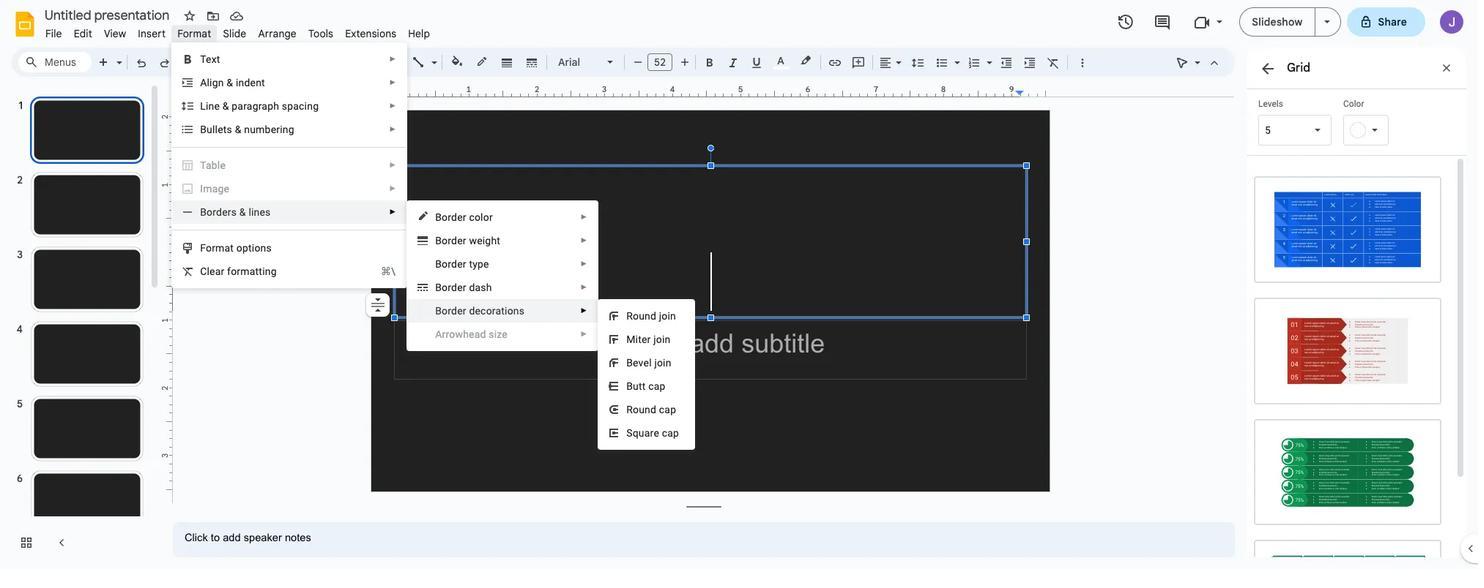 Task type: describe. For each thing, give the bounding box(es) containing it.
t for ype
[[469, 259, 473, 270]]

format options
[[200, 242, 272, 254]]

t for s
[[223, 124, 227, 135]]

eight
[[477, 235, 500, 247]]

m
[[203, 183, 212, 195]]

image m element
[[200, 183, 234, 195]]

b for o
[[435, 305, 442, 317]]

size
[[489, 329, 508, 341]]

right margin image
[[1016, 86, 1050, 97]]

help
[[408, 27, 430, 40]]

format options \ element
[[200, 242, 276, 254]]

edit menu item
[[68, 25, 98, 42]]

round
[[626, 404, 656, 416]]

iter
[[635, 334, 651, 346]]

Five columns of information with percentages and arrows pointing down towards bulleted details. Accent color: #26a69a, close to green 11. radio
[[1247, 533, 1449, 570]]

presentation options image
[[1324, 21, 1330, 23]]

border c olor
[[435, 212, 493, 223]]

s
[[227, 124, 232, 135]]

clear formatting c element
[[200, 266, 281, 278]]

Five rows of information with arrow shape pointing rightward towards details. Accent color: #db4437, close to light red berry 1. radio
[[1247, 291, 1449, 412]]

ype
[[473, 259, 489, 270]]

& right lign
[[227, 77, 233, 89]]

menu item for bor d er dash
[[407, 323, 598, 346]]

► for the border dash d element
[[580, 283, 588, 292]]

menu containing text
[[172, 42, 407, 289]]

& right the s
[[235, 124, 241, 135]]

h
[[463, 329, 469, 341]]

slide menu item
[[217, 25, 252, 42]]

quare
[[633, 428, 659, 439]]

tools
[[308, 27, 333, 40]]

lear
[[207, 266, 224, 278]]

bevel join b element
[[626, 357, 676, 369]]

ap
[[665, 404, 676, 416]]

shrink text on overflow image
[[368, 295, 388, 316]]

i m age
[[200, 183, 229, 195]]

Font size text field
[[648, 53, 672, 71]]

► for table 2 element
[[389, 161, 396, 169]]

align & indent a element
[[200, 77, 269, 89]]

bulle
[[200, 124, 223, 135]]

0 vertical spatial cap
[[648, 381, 666, 393]]

borders & lines q element
[[200, 207, 275, 218]]

slideshow
[[1252, 15, 1303, 29]]

option group inside grid section
[[1247, 156, 1455, 570]]

border dash option
[[523, 52, 540, 73]]

menu bar banner
[[0, 0, 1478, 570]]

join for b evel join
[[654, 357, 671, 369]]

bulleted list menu image
[[951, 53, 960, 58]]

o
[[442, 305, 448, 317]]

table 2 element
[[200, 160, 230, 171]]

c
[[200, 266, 207, 278]]

decorations
[[469, 305, 525, 317]]

format menu item
[[172, 25, 217, 42]]

grid application
[[0, 0, 1478, 570]]

navigation inside grid 'application'
[[0, 83, 161, 570]]

round cap c element
[[626, 404, 681, 416]]

borders & lines
[[200, 207, 271, 218]]

grid section
[[1247, 48, 1466, 570]]

insert menu item
[[132, 25, 172, 42]]

tools menu item
[[302, 25, 339, 42]]

c for olor
[[469, 212, 475, 223]]

1 vertical spatial cap
[[662, 428, 679, 439]]

format for format options
[[200, 242, 234, 254]]

edit
[[74, 27, 92, 40]]

arrow
[[435, 329, 463, 341]]

miter join m element
[[626, 334, 675, 346]]

a lign & indent
[[200, 77, 265, 89]]

grid
[[1287, 61, 1310, 75]]

i
[[200, 183, 203, 195]]

lign
[[207, 77, 224, 89]]

l
[[200, 100, 206, 112]]

file menu item
[[40, 25, 68, 42]]

r
[[626, 311, 633, 322]]

r ound join
[[626, 311, 676, 322]]

menu containing r
[[574, 300, 695, 570]]

d
[[451, 282, 457, 294]]

Font size field
[[647, 53, 678, 75]]

► for text s element
[[389, 55, 396, 63]]

border decorations o element
[[435, 305, 529, 317]]

paragraph
[[232, 100, 279, 112]]

table menu item
[[172, 154, 407, 177]]

tt
[[639, 381, 646, 393]]

square cap s element
[[626, 428, 683, 439]]

olor
[[475, 212, 493, 223]]

share button
[[1347, 7, 1425, 37]]

rder
[[448, 305, 466, 317]]

► for image m element
[[389, 185, 396, 193]]

text color image
[[773, 52, 789, 70]]

s quare cap
[[626, 428, 679, 439]]

w
[[469, 235, 477, 247]]



Task type: vqa. For each thing, say whether or not it's contained in the screenshot.
"Docs"
no



Task type: locate. For each thing, give the bounding box(es) containing it.
c lear formatting
[[200, 266, 277, 278]]

border for border t ype
[[435, 259, 466, 270]]

view
[[104, 27, 126, 40]]

text s element
[[200, 53, 225, 65]]

border for border c olor
[[435, 212, 466, 223]]

border weight w element
[[435, 235, 505, 247]]

0 horizontal spatial menu item
[[172, 177, 407, 201]]

0 horizontal spatial t
[[223, 124, 227, 135]]

border left w
[[435, 235, 466, 247]]

cap right tt
[[648, 381, 666, 393]]

bullets & numbering t element
[[200, 124, 299, 135]]

Five rounded-edged rows of information with percentages and two columns of bulleted details. Accent color: #0f9d58, close to green 11. radio
[[1247, 412, 1449, 533]]

border weight option
[[498, 52, 515, 73]]

er
[[457, 282, 466, 294]]

1 horizontal spatial t
[[469, 259, 473, 270]]

Star checkbox
[[179, 6, 200, 26]]

b for evel
[[626, 357, 633, 369]]

1 vertical spatial join
[[653, 334, 670, 346]]

menu item down decorations at bottom
[[407, 323, 598, 346]]

ine
[[206, 100, 220, 112]]

► for the borders & lines q "element"
[[389, 208, 396, 216]]

1 horizontal spatial menu item
[[407, 323, 598, 346]]

c right "round"
[[659, 404, 665, 416]]

highlight color image
[[798, 52, 814, 70]]

levels
[[1258, 99, 1283, 109]]

font list. arial selected. option
[[558, 52, 598, 73]]

0 vertical spatial menu item
[[172, 177, 407, 201]]

arial
[[558, 56, 580, 69]]

0 vertical spatial t
[[223, 124, 227, 135]]

c for ap
[[659, 404, 665, 416]]

table
[[200, 160, 226, 171]]

b down m
[[626, 357, 633, 369]]

live pointer settings image
[[1191, 53, 1200, 58]]

slide
[[223, 27, 246, 40]]

menu bar inside menu bar banner
[[40, 19, 436, 43]]

2 border from the top
[[435, 235, 466, 247]]

cap down ap
[[662, 428, 679, 439]]

ound
[[633, 311, 656, 322]]

5
[[1265, 125, 1271, 136]]

dash
[[469, 282, 492, 294]]

b o rder decorations
[[435, 305, 525, 317]]

text
[[200, 53, 220, 65]]

b left tt
[[626, 381, 633, 393]]

menu
[[387, 7, 599, 570], [172, 42, 407, 289], [574, 300, 695, 570]]

format inside menu item
[[177, 27, 211, 40]]

► for border weight w element
[[580, 237, 588, 245]]

join right the evel
[[654, 357, 671, 369]]

border up d
[[435, 259, 466, 270]]

menu item containing arrow
[[407, 323, 598, 346]]

format for format
[[177, 27, 211, 40]]

► inside table menu item
[[389, 161, 396, 169]]

a
[[200, 77, 207, 89]]

1 horizontal spatial c
[[659, 404, 665, 416]]

border type t element
[[435, 259, 493, 270]]

s
[[626, 428, 633, 439]]

&
[[227, 77, 233, 89], [222, 100, 229, 112], [235, 124, 241, 135], [239, 207, 246, 218]]

0 vertical spatial b
[[435, 305, 442, 317]]

insert
[[138, 27, 166, 40]]

1 vertical spatial border
[[435, 235, 466, 247]]

spacing
[[282, 100, 319, 112]]

bulle t s & numbering
[[200, 124, 294, 135]]

option
[[366, 294, 390, 317]]

join right the ound
[[659, 311, 676, 322]]

b for u
[[626, 381, 633, 393]]

2 vertical spatial b
[[626, 381, 633, 393]]

options
[[236, 242, 272, 254]]

line & paragraph spacing l element
[[200, 100, 323, 112]]

join
[[659, 311, 676, 322], [653, 334, 670, 346], [654, 357, 671, 369]]

0 vertical spatial join
[[659, 311, 676, 322]]

ead
[[469, 329, 486, 341]]

b
[[435, 305, 442, 317], [626, 357, 633, 369], [626, 381, 633, 393]]

c up w
[[469, 212, 475, 223]]

new slide with layout image
[[113, 53, 122, 58]]

round c ap
[[626, 404, 676, 416]]

u
[[633, 381, 639, 393]]

b u tt cap
[[626, 381, 666, 393]]

join for r ound join
[[659, 311, 676, 322]]

m iter join
[[626, 334, 670, 346]]

arrange menu item
[[252, 25, 302, 42]]

share
[[1378, 15, 1407, 29]]

1 border from the top
[[435, 212, 466, 223]]

0 vertical spatial format
[[177, 27, 211, 40]]

⌘\
[[381, 266, 396, 278]]

option group
[[1247, 156, 1455, 570]]

color button
[[1343, 98, 1416, 146]]

extensions menu item
[[339, 25, 402, 42]]

border dash d element
[[435, 282, 496, 294]]

border t ype
[[435, 259, 489, 270]]

c
[[469, 212, 475, 223], [659, 404, 665, 416]]

menu item for bulle t s & numbering
[[172, 177, 407, 201]]

border w eight
[[435, 235, 500, 247]]

►
[[389, 55, 396, 63], [389, 78, 396, 86], [389, 102, 396, 110], [389, 125, 396, 133], [389, 161, 396, 169], [389, 185, 396, 193], [389, 208, 396, 216], [580, 213, 588, 221], [580, 237, 588, 245], [580, 260, 588, 268], [580, 283, 588, 292], [580, 307, 588, 315], [580, 330, 588, 338]]

fill color: transparent image
[[449, 52, 465, 71]]

border
[[435, 212, 466, 223], [435, 235, 466, 247], [435, 259, 466, 270]]

0 vertical spatial c
[[469, 212, 475, 223]]

arrowhead size h element
[[435, 329, 512, 341]]

borders
[[200, 207, 237, 218]]

t
[[223, 124, 227, 135], [469, 259, 473, 270]]

menu bar containing file
[[40, 19, 436, 43]]

join right iter
[[653, 334, 670, 346]]

main toolbar
[[91, 0, 1107, 416]]

border color: transparent image
[[474, 52, 490, 71]]

3 border from the top
[[435, 259, 466, 270]]

0 vertical spatial border
[[435, 212, 466, 223]]

1 vertical spatial b
[[626, 357, 633, 369]]

border for border w eight
[[435, 235, 466, 247]]

menu item containing i
[[172, 177, 407, 201]]

Rename text field
[[40, 6, 178, 23]]

evel
[[633, 357, 652, 369]]

age
[[212, 183, 229, 195]]

l ine & paragraph spacing
[[200, 100, 319, 112]]

lines
[[249, 207, 271, 218]]

1 vertical spatial t
[[469, 259, 473, 270]]

border color c element
[[435, 212, 497, 223]]

m
[[626, 334, 635, 346]]

file
[[45, 27, 62, 40]]

menu item
[[172, 177, 407, 201], [407, 323, 598, 346]]

border up border w eight
[[435, 212, 466, 223]]

b left rder
[[435, 305, 442, 317]]

format
[[177, 27, 211, 40], [200, 242, 234, 254]]

line & paragraph spacing image
[[909, 52, 926, 73]]

format down the star option
[[177, 27, 211, 40]]

view menu item
[[98, 25, 132, 42]]

menu containing border
[[387, 7, 599, 570]]

butt cap u element
[[626, 381, 670, 393]]

& right ine
[[222, 100, 229, 112]]

formatting
[[227, 266, 277, 278]]

slideshow button
[[1239, 7, 1315, 37]]

help menu item
[[402, 25, 436, 42]]

b evel join
[[626, 357, 671, 369]]

bor
[[435, 282, 451, 294]]

1 vertical spatial menu item
[[407, 323, 598, 346]]

2 vertical spatial join
[[654, 357, 671, 369]]

menu bar
[[40, 19, 436, 43]]

2 vertical spatial border
[[435, 259, 466, 270]]

menu item up lines
[[172, 177, 407, 201]]

Five rows of information with check marks and details. Accent color: #4285f4, close to cornflower blue. radio
[[1247, 169, 1449, 291]]

► for align & indent a element
[[389, 78, 396, 86]]

arrow h ead size
[[435, 329, 508, 341]]

format up lear
[[200, 242, 234, 254]]

1 vertical spatial format
[[200, 242, 234, 254]]

& left lines
[[239, 207, 246, 218]]

extensions
[[345, 27, 396, 40]]

numbering
[[244, 124, 294, 135]]

arrange
[[258, 27, 297, 40]]

⌘backslash element
[[363, 264, 396, 279]]

bor d er dash
[[435, 282, 492, 294]]

color
[[1343, 99, 1364, 109]]

cap
[[648, 381, 666, 393], [662, 428, 679, 439]]

Menus field
[[18, 52, 92, 73]]

mode and view toolbar
[[1170, 48, 1226, 77]]

1 vertical spatial c
[[659, 404, 665, 416]]

levels list box
[[1258, 98, 1332, 146]]

► for the border color c element
[[580, 213, 588, 221]]

► for line & paragraph spacing l element
[[389, 102, 396, 110]]

join for m iter join
[[653, 334, 670, 346]]

indent
[[236, 77, 265, 89]]

► for bullets & numbering t element on the top
[[389, 125, 396, 133]]

round join r element
[[626, 311, 680, 322]]

0 horizontal spatial c
[[469, 212, 475, 223]]

navigation
[[0, 83, 161, 570]]



